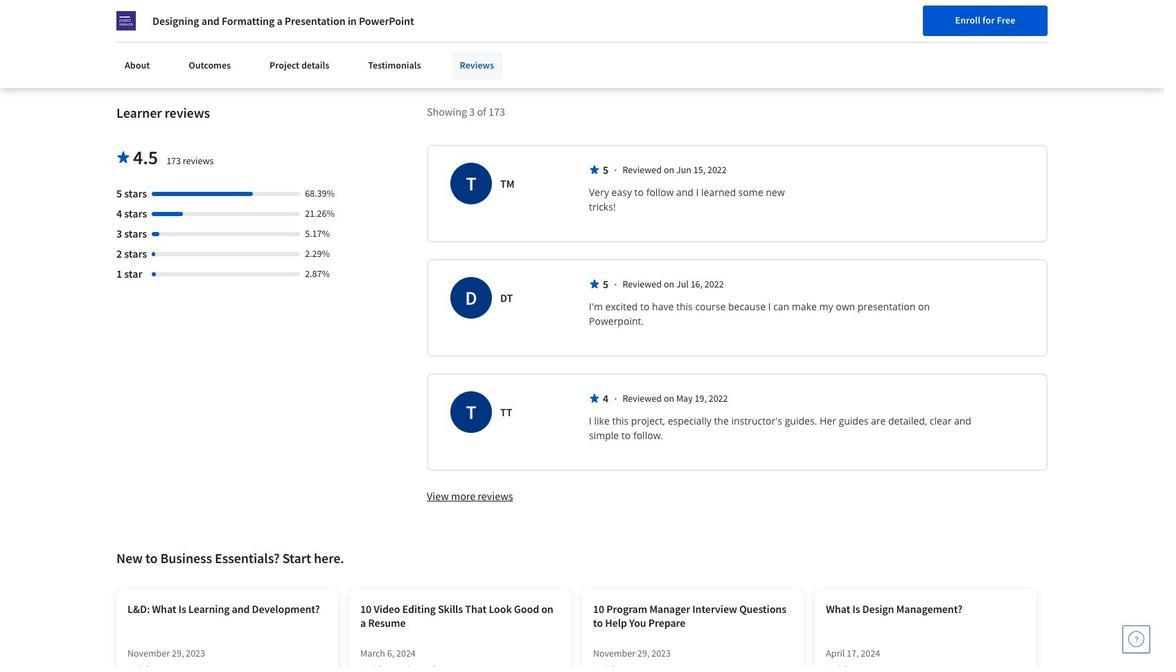 Task type: locate. For each thing, give the bounding box(es) containing it.
menu
[[684, 0, 1048, 45]]

help center image
[[1128, 631, 1145, 648]]

None search field
[[295, 7, 631, 38]]

menu item
[[886, 6, 964, 39]]

coursera image
[[116, 11, 204, 34]]

coursera project network image
[[116, 11, 136, 30]]



Task type: vqa. For each thing, say whether or not it's contained in the screenshot.
menu item
yes



